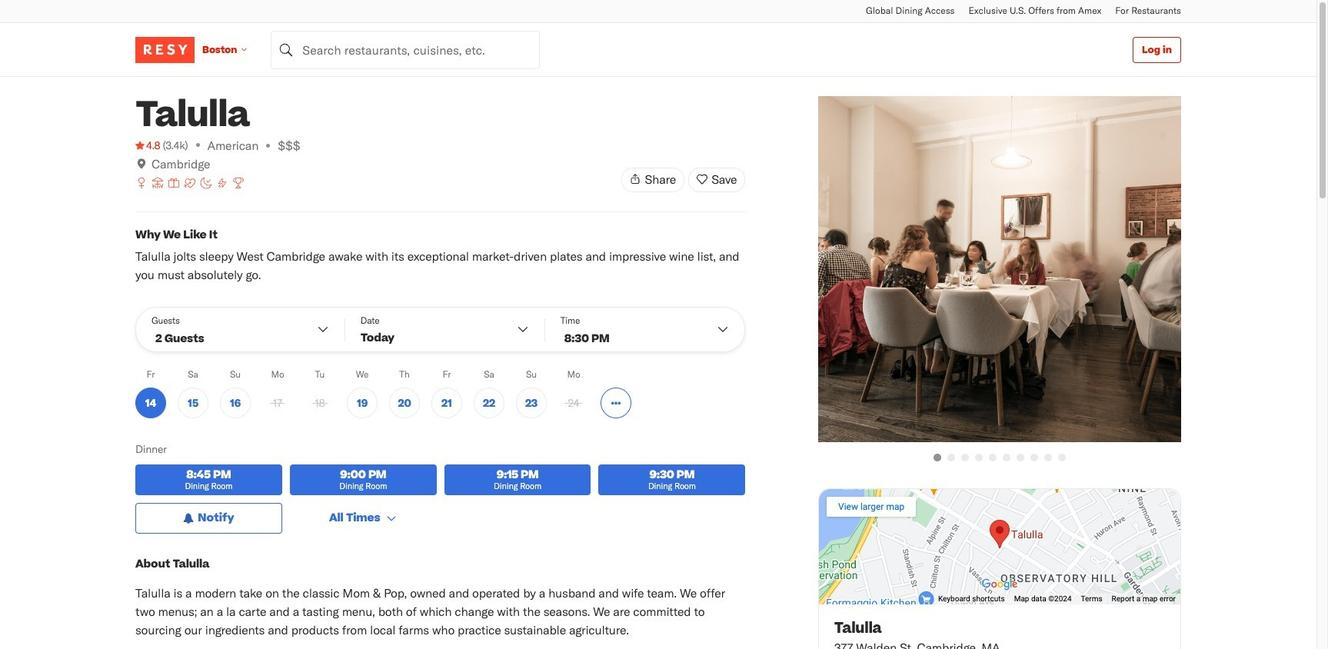 Task type: locate. For each thing, give the bounding box(es) containing it.
Search restaurants, cuisines, etc. text field
[[271, 30, 540, 69]]

None field
[[271, 30, 540, 69]]



Task type: describe. For each thing, give the bounding box(es) containing it.
4.8 out of 5 stars image
[[135, 138, 160, 153]]



